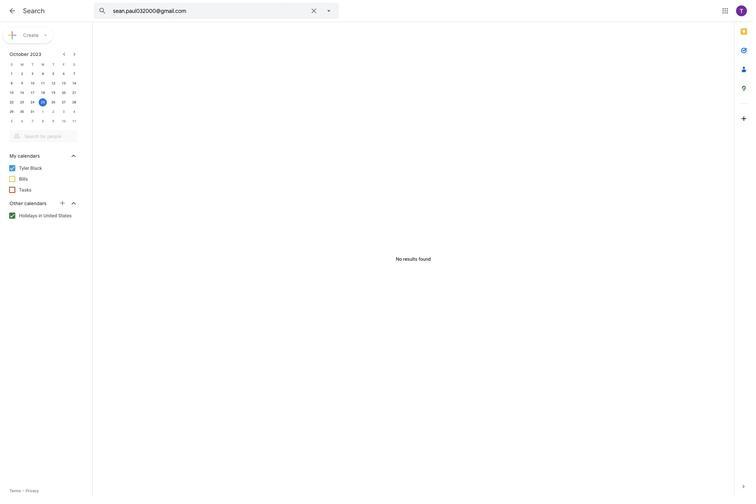 Task type: locate. For each thing, give the bounding box(es) containing it.
15 element
[[8, 89, 16, 97]]

9 up 16 at left
[[21, 82, 23, 85]]

tab list
[[735, 22, 754, 478]]

31 element
[[28, 108, 37, 116]]

11 down november 4 element
[[72, 120, 76, 123]]

1 horizontal spatial 10
[[62, 120, 66, 123]]

s right f
[[73, 63, 75, 66]]

5 up 12
[[52, 72, 54, 76]]

search
[[23, 7, 45, 15]]

7 down 31 element
[[32, 120, 33, 123]]

17 element
[[28, 89, 37, 97]]

3 row from the top
[[6, 79, 79, 88]]

add other calendars image
[[59, 200, 66, 207]]

23 element
[[18, 98, 26, 107]]

4 down "28" element
[[73, 110, 75, 114]]

28
[[72, 101, 76, 104]]

6
[[63, 72, 65, 76], [21, 120, 23, 123]]

row down november 1 element
[[6, 117, 79, 126]]

0 vertical spatial 9
[[21, 82, 23, 85]]

t
[[31, 63, 34, 66], [52, 63, 54, 66]]

row containing s
[[6, 60, 79, 69]]

states
[[58, 213, 72, 219]]

1 up 15 at top
[[11, 72, 13, 76]]

t left w
[[31, 63, 34, 66]]

november 6 element
[[18, 118, 26, 126]]

0 vertical spatial 2
[[21, 72, 23, 76]]

0 vertical spatial 10
[[31, 82, 34, 85]]

row group
[[6, 69, 79, 126]]

1 horizontal spatial 6
[[63, 72, 65, 76]]

my calendars list
[[1, 163, 84, 196]]

row down w
[[6, 69, 79, 79]]

11 element
[[39, 79, 47, 88]]

0 horizontal spatial 9
[[21, 82, 23, 85]]

None search field
[[94, 3, 339, 19], [0, 128, 84, 143], [94, 3, 339, 19]]

1 vertical spatial 2
[[52, 110, 54, 114]]

4 down w
[[42, 72, 44, 76]]

2 t from the left
[[52, 63, 54, 66]]

23
[[20, 101, 24, 104]]

4 row from the top
[[6, 88, 79, 98]]

my
[[10, 153, 16, 159]]

1 horizontal spatial s
[[73, 63, 75, 66]]

10
[[31, 82, 34, 85], [62, 120, 66, 123]]

1 vertical spatial 6
[[21, 120, 23, 123]]

0 horizontal spatial 11
[[41, 82, 45, 85]]

my calendars
[[10, 153, 40, 159]]

0 vertical spatial 1
[[11, 72, 13, 76]]

w
[[41, 63, 44, 66]]

0 horizontal spatial 5
[[11, 120, 13, 123]]

results
[[403, 257, 418, 262]]

6 down 30 element
[[21, 120, 23, 123]]

row containing 15
[[6, 88, 79, 98]]

30
[[20, 110, 24, 114]]

12
[[51, 82, 55, 85]]

3 down 27 element
[[63, 110, 65, 114]]

2 down 26 element
[[52, 110, 54, 114]]

calendars up tyler black
[[18, 153, 40, 159]]

1 horizontal spatial 2
[[52, 110, 54, 114]]

row containing 29
[[6, 107, 79, 117]]

6 row from the top
[[6, 107, 79, 117]]

0 horizontal spatial 8
[[11, 82, 13, 85]]

november 1 element
[[39, 108, 47, 116]]

privacy
[[26, 489, 39, 494]]

22
[[10, 101, 14, 104]]

t left f
[[52, 63, 54, 66]]

privacy link
[[26, 489, 39, 494]]

0 horizontal spatial 3
[[32, 72, 33, 76]]

row up the 25
[[6, 88, 79, 98]]

4
[[42, 72, 44, 76], [73, 110, 75, 114]]

13 element
[[60, 79, 68, 88]]

row down 18 element
[[6, 98, 79, 107]]

1 horizontal spatial 7
[[73, 72, 75, 76]]

8 up 15 at top
[[11, 82, 13, 85]]

0 vertical spatial 11
[[41, 82, 45, 85]]

search image
[[96, 4, 109, 18]]

terms – privacy
[[10, 489, 39, 494]]

26
[[51, 101, 55, 104]]

0 horizontal spatial s
[[11, 63, 13, 66]]

1
[[11, 72, 13, 76], [42, 110, 44, 114]]

s
[[11, 63, 13, 66], [73, 63, 75, 66]]

1 vertical spatial 4
[[73, 110, 75, 114]]

–
[[22, 489, 25, 494]]

7 row from the top
[[6, 117, 79, 126]]

17
[[31, 91, 34, 95]]

0 vertical spatial calendars
[[18, 153, 40, 159]]

none search field search for people
[[0, 128, 84, 143]]

25 cell
[[38, 98, 48, 107]]

calendars up the in
[[24, 201, 47, 207]]

0 horizontal spatial 7
[[32, 120, 33, 123]]

black
[[30, 166, 42, 171]]

october
[[10, 51, 29, 57]]

14 element
[[70, 79, 78, 88]]

1 row from the top
[[6, 60, 79, 69]]

calendars
[[18, 153, 40, 159], [24, 201, 47, 207]]

9 down november 2 element
[[52, 120, 54, 123]]

1 vertical spatial 7
[[32, 120, 33, 123]]

0 vertical spatial 3
[[32, 72, 33, 76]]

f
[[63, 63, 65, 66]]

11 inside 'element'
[[41, 82, 45, 85]]

row up november 8 element
[[6, 107, 79, 117]]

s left m
[[11, 63, 13, 66]]

24
[[31, 101, 34, 104]]

1 s from the left
[[11, 63, 13, 66]]

1 horizontal spatial t
[[52, 63, 54, 66]]

3 up 10 element
[[32, 72, 33, 76]]

9
[[21, 82, 23, 85], [52, 120, 54, 123]]

row up 18
[[6, 79, 79, 88]]

search heading
[[23, 7, 45, 15]]

2023
[[30, 51, 41, 57]]

2 row from the top
[[6, 69, 79, 79]]

1 vertical spatial calendars
[[24, 201, 47, 207]]

1 vertical spatial 1
[[42, 110, 44, 114]]

bills
[[19, 177, 28, 182]]

19
[[51, 91, 55, 95]]

1 vertical spatial 5
[[11, 120, 13, 123]]

Search text field
[[113, 8, 306, 15]]

1 horizontal spatial 11
[[72, 120, 76, 123]]

row
[[6, 60, 79, 69], [6, 69, 79, 79], [6, 79, 79, 88], [6, 88, 79, 98], [6, 98, 79, 107], [6, 107, 79, 117], [6, 117, 79, 126]]

8 down november 1 element
[[42, 120, 44, 123]]

1 vertical spatial 11
[[72, 120, 76, 123]]

0 vertical spatial 4
[[42, 72, 44, 76]]

3
[[32, 72, 33, 76], [63, 110, 65, 114]]

row down '2023'
[[6, 60, 79, 69]]

1 vertical spatial 8
[[42, 120, 44, 123]]

25
[[41, 101, 45, 104]]

tyler
[[19, 166, 29, 171]]

november 4 element
[[70, 108, 78, 116]]

27 element
[[60, 98, 68, 107]]

tasks
[[19, 187, 31, 193]]

november 7 element
[[28, 118, 37, 126]]

5
[[52, 72, 54, 76], [11, 120, 13, 123]]

7 up 14
[[73, 72, 75, 76]]

0 horizontal spatial 4
[[42, 72, 44, 76]]

29
[[10, 110, 14, 114]]

6 down f
[[63, 72, 65, 76]]

0 vertical spatial 5
[[52, 72, 54, 76]]

11
[[41, 82, 45, 85], [72, 120, 76, 123]]

0 horizontal spatial 2
[[21, 72, 23, 76]]

1 vertical spatial 3
[[63, 110, 65, 114]]

0 vertical spatial 6
[[63, 72, 65, 76]]

25, today element
[[39, 98, 47, 107]]

1 horizontal spatial 3
[[63, 110, 65, 114]]

1 vertical spatial 10
[[62, 120, 66, 123]]

8
[[11, 82, 13, 85], [42, 120, 44, 123]]

24 element
[[28, 98, 37, 107]]

11 up 18
[[41, 82, 45, 85]]

13
[[62, 82, 66, 85]]

10 down november 3 element
[[62, 120, 66, 123]]

0 vertical spatial 7
[[73, 72, 75, 76]]

0 horizontal spatial t
[[31, 63, 34, 66]]

holidays
[[19, 213, 37, 219]]

2
[[21, 72, 23, 76], [52, 110, 54, 114]]

m
[[21, 63, 24, 66]]

5 down '29' element at left top
[[11, 120, 13, 123]]

Search for people text field
[[14, 130, 73, 143]]

november 9 element
[[49, 118, 57, 126]]

2 down m
[[21, 72, 23, 76]]

other
[[10, 201, 23, 207]]

10 up 17
[[31, 82, 34, 85]]

1 vertical spatial 9
[[52, 120, 54, 123]]

5 row from the top
[[6, 98, 79, 107]]

0 horizontal spatial 10
[[31, 82, 34, 85]]

7
[[73, 72, 75, 76], [32, 120, 33, 123]]

1 down 25, today element
[[42, 110, 44, 114]]



Task type: vqa. For each thing, say whether or not it's contained in the screenshot.
TREE at left containing General
no



Task type: describe. For each thing, give the bounding box(es) containing it.
18
[[41, 91, 45, 95]]

holidays in united states
[[19, 213, 72, 219]]

18 element
[[39, 89, 47, 97]]

10 element
[[28, 79, 37, 88]]

no results found
[[396, 257, 431, 262]]

0 vertical spatial 8
[[11, 82, 13, 85]]

calendars for my calendars
[[18, 153, 40, 159]]

14
[[72, 82, 76, 85]]

november 8 element
[[39, 118, 47, 126]]

19 element
[[49, 89, 57, 97]]

30 element
[[18, 108, 26, 116]]

26 element
[[49, 98, 57, 107]]

create button
[[3, 27, 53, 43]]

1 t from the left
[[31, 63, 34, 66]]

no
[[396, 257, 402, 262]]

1 horizontal spatial 5
[[52, 72, 54, 76]]

other calendars button
[[1, 198, 84, 209]]

in
[[39, 213, 42, 219]]

20 element
[[60, 89, 68, 97]]

october 2023 grid
[[6, 60, 79, 126]]

row containing 22
[[6, 98, 79, 107]]

22 element
[[8, 98, 16, 107]]

united
[[43, 213, 57, 219]]

go back image
[[8, 7, 16, 15]]

row containing 8
[[6, 79, 79, 88]]

1 horizontal spatial 1
[[42, 110, 44, 114]]

28 element
[[70, 98, 78, 107]]

row group containing 1
[[6, 69, 79, 126]]

tyler black
[[19, 166, 42, 171]]

search options image
[[322, 4, 336, 18]]

11 for 11 'element'
[[41, 82, 45, 85]]

my calendars button
[[1, 151, 84, 162]]

29 element
[[8, 108, 16, 116]]

11 for november 11 element
[[72, 120, 76, 123]]

november 2 element
[[49, 108, 57, 116]]

1 horizontal spatial 8
[[42, 120, 44, 123]]

15
[[10, 91, 14, 95]]

31
[[31, 110, 34, 114]]

2 inside november 2 element
[[52, 110, 54, 114]]

10 for 10 element
[[31, 82, 34, 85]]

0 horizontal spatial 1
[[11, 72, 13, 76]]

terms
[[10, 489, 21, 494]]

other calendars
[[10, 201, 47, 207]]

16 element
[[18, 89, 26, 97]]

21 element
[[70, 89, 78, 97]]

november 11 element
[[70, 118, 78, 126]]

21
[[72, 91, 76, 95]]

terms link
[[10, 489, 21, 494]]

20
[[62, 91, 66, 95]]

clear search image
[[307, 4, 321, 18]]

found
[[419, 257, 431, 262]]

2 s from the left
[[73, 63, 75, 66]]

10 for november 10 element
[[62, 120, 66, 123]]

create
[[23, 32, 39, 38]]

november 10 element
[[60, 118, 68, 126]]

1 horizontal spatial 9
[[52, 120, 54, 123]]

november 3 element
[[60, 108, 68, 116]]

row containing 1
[[6, 69, 79, 79]]

calendars for other calendars
[[24, 201, 47, 207]]

0 horizontal spatial 6
[[21, 120, 23, 123]]

1 horizontal spatial 4
[[73, 110, 75, 114]]

row containing 5
[[6, 117, 79, 126]]

12 element
[[49, 79, 57, 88]]

november 5 element
[[8, 118, 16, 126]]

16
[[20, 91, 24, 95]]

3 inside november 3 element
[[63, 110, 65, 114]]

27
[[62, 101, 66, 104]]

october 2023
[[10, 51, 41, 57]]



